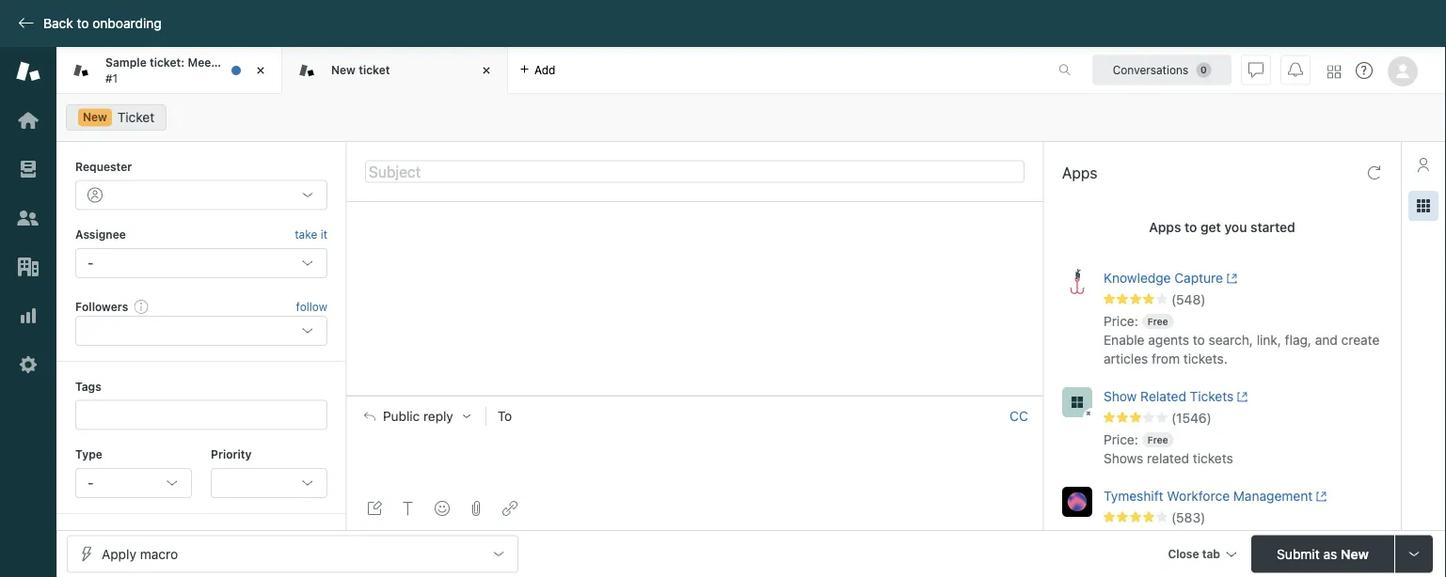 Task type: describe. For each thing, give the bounding box(es) containing it.
close
[[1168, 548, 1200, 561]]

tags
[[75, 380, 101, 394]]

get
[[1201, 220, 1221, 235]]

requester element
[[75, 180, 328, 210]]

tickets
[[1193, 451, 1234, 467]]

followers element
[[75, 316, 328, 347]]

show related tickets link
[[1104, 388, 1356, 410]]

close tab
[[1168, 548, 1221, 561]]

link,
[[1257, 333, 1282, 348]]

to inside price: free enable agents to search, link, flag, and create articles from tickets.
[[1193, 333, 1205, 348]]

reply
[[424, 409, 453, 424]]

assignee element
[[75, 248, 328, 278]]

zendesk products image
[[1328, 65, 1341, 79]]

price: for enable agents to search, link, flag, and create articles from tickets.
[[1104, 314, 1139, 329]]

public reply button
[[347, 397, 485, 437]]

assignee
[[75, 228, 126, 241]]

apps for apps to get you started
[[1149, 220, 1182, 235]]

get help image
[[1356, 62, 1373, 79]]

apply macro
[[102, 547, 178, 562]]

cc button
[[1010, 408, 1029, 425]]

tymeshift workforce management
[[1104, 489, 1313, 504]]

knowledge
[[1104, 271, 1171, 286]]

apps image
[[1416, 199, 1432, 214]]

tymeshift workforce management image
[[1063, 487, 1093, 518]]

priority
[[211, 449, 252, 462]]

tickets
[[1190, 389, 1234, 405]]

macro
[[140, 547, 178, 562]]

4 stars. 548 reviews. element
[[1104, 292, 1390, 309]]

show related tickets
[[1104, 389, 1234, 405]]

new for new ticket
[[331, 63, 356, 77]]

new for new
[[83, 111, 107, 124]]

price: free shows related tickets
[[1104, 432, 1234, 467]]

close tab button
[[1160, 536, 1244, 576]]

add link (cmd k) image
[[503, 502, 518, 517]]

close image
[[477, 61, 496, 80]]

to for get
[[1185, 220, 1198, 235]]

displays possible ticket submission types image
[[1407, 547, 1422, 562]]

type
[[75, 449, 102, 462]]

tymeshift workforce management link
[[1104, 487, 1356, 510]]

- for "assignee" element
[[88, 255, 94, 271]]

insert emojis image
[[435, 502, 450, 517]]

ticket
[[117, 110, 155, 125]]

3 stars. 1546 reviews. element
[[1104, 410, 1390, 427]]

public
[[383, 409, 420, 424]]

price: free enable agents to search, link, flag, and create articles from tickets.
[[1104, 314, 1380, 367]]

customers image
[[16, 206, 40, 231]]

Followers field
[[89, 322, 287, 341]]

take it button
[[295, 225, 328, 245]]

customer context image
[[1416, 157, 1432, 172]]

sample ticket: meet the ticket #1
[[105, 56, 271, 85]]

cc
[[1010, 409, 1029, 424]]

as
[[1324, 547, 1338, 562]]

- button
[[75, 469, 192, 499]]

the
[[219, 56, 237, 69]]

back to onboarding
[[43, 16, 162, 31]]

zendesk image
[[0, 576, 56, 578]]

onboarding
[[92, 16, 162, 31]]

you
[[1225, 220, 1247, 235]]

articles
[[1104, 352, 1148, 367]]

submit
[[1277, 547, 1320, 562]]

tags element
[[75, 401, 328, 431]]

ticket inside sample ticket: meet the ticket #1
[[240, 56, 271, 69]]

tymeshift
[[1104, 489, 1164, 504]]

Subject field
[[365, 160, 1025, 183]]

sample
[[105, 56, 147, 69]]

3 price: from the top
[[1104, 532, 1139, 548]]

tab containing sample ticket: meet the ticket
[[56, 47, 282, 94]]

to for onboarding
[[77, 16, 89, 31]]

close image
[[251, 61, 270, 80]]

search,
[[1209, 333, 1254, 348]]

new ticket tab
[[282, 47, 508, 94]]

zendesk support image
[[16, 59, 40, 84]]

to
[[498, 409, 512, 424]]

flag,
[[1285, 333, 1312, 348]]

take it
[[295, 228, 328, 241]]

shows
[[1104, 451, 1144, 467]]

take
[[295, 228, 317, 241]]



Task type: locate. For each thing, give the bounding box(es) containing it.
1 free from the top
[[1148, 316, 1169, 327]]

0 vertical spatial (opens in a new tab) image
[[1223, 273, 1238, 284]]

#1
[[105, 72, 118, 85]]

4 stars. 583 reviews. element
[[1104, 510, 1390, 527]]

price: for shows related tickets
[[1104, 432, 1139, 448]]

workforce
[[1167, 489, 1230, 504]]

(548)
[[1172, 292, 1206, 308]]

1 horizontal spatial apps
[[1149, 220, 1182, 235]]

price: up enable
[[1104, 314, 1139, 329]]

price: up shows
[[1104, 432, 1139, 448]]

agents
[[1148, 333, 1190, 348]]

- down type
[[88, 476, 94, 491]]

get started image
[[16, 108, 40, 133]]

format text image
[[401, 502, 416, 517]]

requester
[[75, 160, 132, 173]]

0 vertical spatial new
[[331, 63, 356, 77]]

to
[[77, 16, 89, 31], [1185, 220, 1198, 235], [1193, 333, 1205, 348]]

add button
[[508, 47, 567, 93]]

related
[[1147, 451, 1190, 467]]

price: inside price: free enable agents to search, link, flag, and create articles from tickets.
[[1104, 314, 1139, 329]]

follow
[[296, 300, 328, 313]]

2 vertical spatial price:
[[1104, 532, 1139, 548]]

ticket inside new ticket 'tab'
[[359, 63, 390, 77]]

new
[[331, 63, 356, 77], [83, 111, 107, 124], [1341, 547, 1369, 562]]

(1546)
[[1172, 411, 1212, 426]]

0 vertical spatial apps
[[1063, 164, 1098, 182]]

free
[[1148, 316, 1169, 327], [1148, 435, 1169, 446]]

price:
[[1104, 314, 1139, 329], [1104, 432, 1139, 448], [1104, 532, 1139, 548]]

conversations
[[1113, 64, 1189, 77]]

(opens in a new tab) image up submit as new
[[1313, 492, 1328, 503]]

1 price: from the top
[[1104, 314, 1139, 329]]

conversations button
[[1093, 55, 1232, 85]]

tickets.
[[1184, 352, 1228, 367]]

to up tickets.
[[1193, 333, 1205, 348]]

(opens in a new tab) image inside knowledge capture link
[[1223, 273, 1238, 284]]

1 vertical spatial free
[[1148, 435, 1169, 446]]

(583)
[[1172, 511, 1206, 526]]

apply
[[102, 547, 136, 562]]

0 vertical spatial price:
[[1104, 314, 1139, 329]]

- inside "assignee" element
[[88, 255, 94, 271]]

2 horizontal spatial new
[[1341, 547, 1369, 562]]

1 - from the top
[[88, 255, 94, 271]]

knowledge capture
[[1104, 271, 1223, 286]]

(opens in a new tab) image for tymeshift workforce management
[[1313, 492, 1328, 503]]

0 horizontal spatial new
[[83, 111, 107, 124]]

add attachment image
[[469, 502, 484, 517]]

free up agents
[[1148, 316, 1169, 327]]

create
[[1342, 333, 1380, 348]]

apps to get you started
[[1149, 220, 1296, 235]]

0 horizontal spatial ticket
[[240, 56, 271, 69]]

from
[[1152, 352, 1180, 367]]

1 vertical spatial (opens in a new tab) image
[[1234, 392, 1249, 403]]

reporting image
[[16, 304, 40, 328]]

new left ticket
[[83, 111, 107, 124]]

organizations image
[[16, 255, 40, 280]]

knowledge capture image
[[1063, 269, 1093, 299]]

followers
[[75, 300, 128, 313]]

show
[[1104, 389, 1137, 405]]

to left get
[[1185, 220, 1198, 235]]

2 vertical spatial to
[[1193, 333, 1205, 348]]

price: inside price: free shows related tickets
[[1104, 432, 1139, 448]]

back to onboarding link
[[0, 15, 171, 32]]

2 free from the top
[[1148, 435, 1169, 446]]

(opens in a new tab) image up "3 stars. 1546 reviews." element
[[1234, 392, 1249, 403]]

apps
[[1063, 164, 1098, 182], [1149, 220, 1182, 235]]

tab
[[56, 47, 282, 94]]

ticket
[[240, 56, 271, 69], [359, 63, 390, 77]]

price: down tymeshift
[[1104, 532, 1139, 548]]

free for related
[[1148, 435, 1169, 446]]

1 horizontal spatial ticket
[[359, 63, 390, 77]]

0 vertical spatial free
[[1148, 316, 1169, 327]]

to right back
[[77, 16, 89, 31]]

enable
[[1104, 333, 1145, 348]]

free inside price: free enable agents to search, link, flag, and create articles from tickets.
[[1148, 316, 1169, 327]]

free up related
[[1148, 435, 1169, 446]]

(opens in a new tab) image for knowledge capture
[[1223, 273, 1238, 284]]

show related tickets image
[[1063, 388, 1093, 418]]

knowledge capture link
[[1104, 269, 1356, 292]]

(opens in a new tab) image for show related tickets
[[1234, 392, 1249, 403]]

1 vertical spatial apps
[[1149, 220, 1182, 235]]

main element
[[0, 47, 56, 578]]

capture
[[1175, 271, 1223, 286]]

2 vertical spatial (opens in a new tab) image
[[1313, 492, 1328, 503]]

and
[[1316, 333, 1338, 348]]

free inside price: free shows related tickets
[[1148, 435, 1169, 446]]

- inside popup button
[[88, 476, 94, 491]]

tabs tab list
[[56, 47, 1039, 94]]

0 vertical spatial to
[[77, 16, 89, 31]]

free for agents
[[1148, 316, 1169, 327]]

-
[[88, 255, 94, 271], [88, 476, 94, 491]]

(opens in a new tab) image inside tymeshift workforce management link
[[1313, 492, 1328, 503]]

admin image
[[16, 353, 40, 377]]

follow button
[[296, 298, 328, 315]]

draft mode image
[[367, 502, 382, 517]]

new inside secondary 'element'
[[83, 111, 107, 124]]

new right close image
[[331, 63, 356, 77]]

new ticket
[[331, 63, 390, 77]]

ticket:
[[150, 56, 185, 69]]

2 - from the top
[[88, 476, 94, 491]]

1 vertical spatial new
[[83, 111, 107, 124]]

- for - popup button
[[88, 476, 94, 491]]

- down assignee
[[88, 255, 94, 271]]

maximize composer image
[[688, 389, 703, 404]]

1 vertical spatial price:
[[1104, 432, 1139, 448]]

(opens in a new tab) image inside show related tickets link
[[1234, 392, 1249, 403]]

secondary element
[[56, 99, 1447, 136]]

it
[[321, 228, 328, 241]]

add
[[535, 64, 556, 77]]

new inside 'tab'
[[331, 63, 356, 77]]

apps for apps
[[1063, 164, 1098, 182]]

(opens in a new tab) image
[[1223, 273, 1238, 284], [1234, 392, 1249, 403], [1313, 492, 1328, 503]]

views image
[[16, 157, 40, 182]]

1 vertical spatial to
[[1185, 220, 1198, 235]]

2 price: from the top
[[1104, 432, 1139, 448]]

tab
[[1203, 548, 1221, 561]]

notifications image
[[1288, 63, 1304, 78]]

1 horizontal spatial new
[[331, 63, 356, 77]]

back
[[43, 16, 73, 31]]

0 horizontal spatial apps
[[1063, 164, 1098, 182]]

started
[[1251, 220, 1296, 235]]

public reply
[[383, 409, 453, 424]]

(opens in a new tab) image up 4 stars. 548 reviews. element
[[1223, 273, 1238, 284]]

1 vertical spatial -
[[88, 476, 94, 491]]

to inside 'link'
[[77, 16, 89, 31]]

0 vertical spatial -
[[88, 255, 94, 271]]

submit as new
[[1277, 547, 1369, 562]]

button displays agent's chat status as invisible. image
[[1249, 63, 1264, 78]]

related
[[1141, 389, 1187, 405]]

2 vertical spatial new
[[1341, 547, 1369, 562]]

new right the as
[[1341, 547, 1369, 562]]

management
[[1234, 489, 1313, 504]]

info on adding followers image
[[134, 299, 149, 314]]

meet
[[188, 56, 216, 69]]



Task type: vqa. For each thing, say whether or not it's contained in the screenshot.
Ticket
yes



